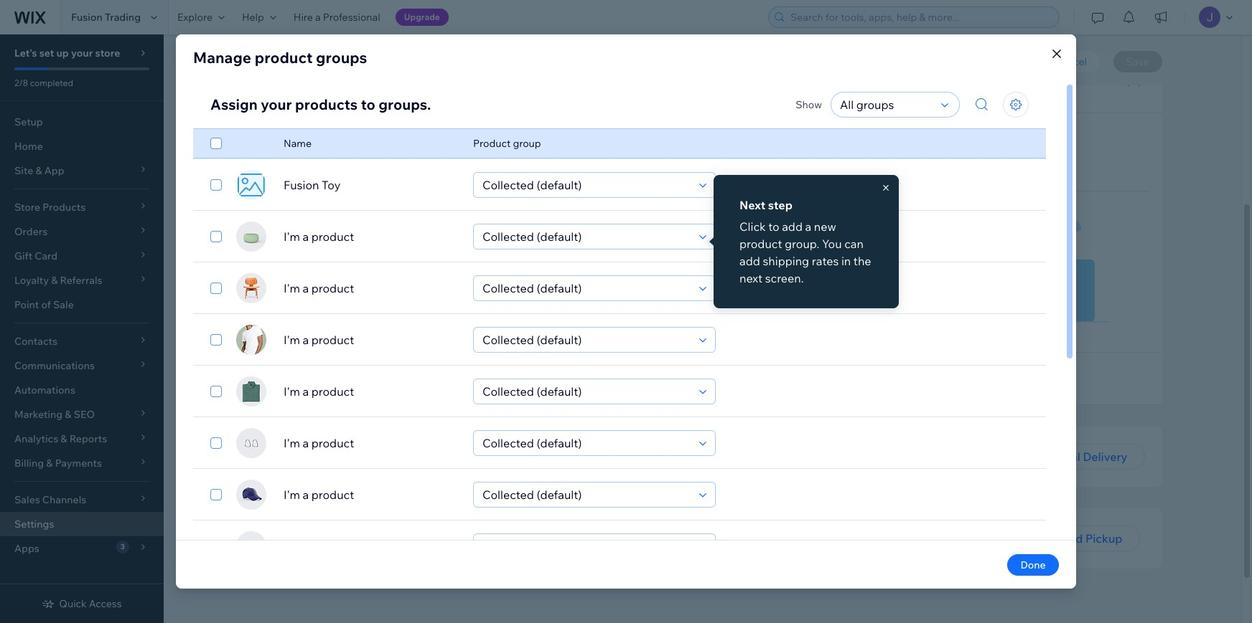 Task type: locate. For each thing, give the bounding box(es) containing it.
0 vertical spatial up
[[56, 47, 69, 60]]

in down can
[[841, 254, 851, 269]]

add
[[283, 372, 305, 387], [1026, 450, 1049, 465], [1060, 532, 1083, 547]]

1 vertical spatial your
[[261, 95, 292, 113]]

fusion left trading
[[71, 11, 103, 24]]

$ text field
[[518, 366, 568, 392]]

shipping down 1
[[294, 85, 341, 99]]

let
[[260, 541, 277, 555]]

0 horizontal spatial settings
[[14, 518, 54, 531]]

0 vertical spatial shipping
[[313, 49, 355, 62]]

create for groups
[[277, 295, 314, 309]]

1 vertical spatial up
[[364, 541, 378, 555]]

1 vertical spatial add
[[1026, 450, 1049, 465]]

0 vertical spatial add
[[782, 220, 803, 234]]

manage
[[193, 48, 251, 67]]

i'm down hand-
[[284, 488, 300, 503]]

i'm down fusion toy
[[284, 230, 300, 244]]

your left 'store'
[[71, 47, 93, 60]]

create
[[260, 230, 302, 246], [277, 295, 314, 309]]

0 vertical spatial rates
[[343, 85, 370, 99]]

click
[[739, 220, 766, 234]]

0 horizontal spatial pickup
[[260, 522, 303, 539]]

1 horizontal spatial pickup
[[1085, 532, 1122, 547]]

the
[[460, 248, 478, 263], [854, 254, 871, 269]]

region. inside shipping 1 apply shipping rates to this region.
[[409, 85, 446, 99]]

1 vertical spatial groups
[[357, 230, 401, 246]]

0 horizontal spatial your
[[71, 47, 93, 60]]

1 vertical spatial rates
[[812, 254, 839, 269]]

create down fusion toy
[[260, 230, 302, 246]]

0 horizontal spatial up
[[56, 47, 69, 60]]

1 vertical spatial assign
[[260, 248, 296, 263]]

the inside 'next step click to add a new product group. you can add shipping rates in the next screen.'
[[854, 254, 871, 269]]

i'm a product
[[284, 230, 354, 244], [284, 281, 354, 296], [284, 333, 354, 347], [284, 385, 354, 399], [284, 437, 354, 451], [284, 488, 354, 503], [284, 540, 354, 554]]

a inside 'next step click to add a new product group. you can add shipping rates in the next screen.'
[[805, 220, 811, 234]]

shipping left "is"
[[310, 127, 351, 140]]

1 vertical spatial add
[[739, 254, 760, 269]]

0 vertical spatial region.
[[409, 85, 446, 99]]

sale
[[53, 299, 74, 312]]

assign left apply
[[210, 95, 258, 113]]

rates
[[343, 85, 370, 99], [812, 254, 839, 269]]

fusion
[[71, 11, 103, 24], [284, 178, 319, 192]]

local left delivery
[[1052, 450, 1080, 465]]

shipping inside 'next step click to add a new product group. you can add shipping rates in the next screen.'
[[763, 254, 809, 269]]

up right pick
[[364, 541, 378, 555]]

shipping inside create product groups assign products to groups that share the same shipping rates.
[[512, 248, 558, 263]]

point
[[14, 299, 39, 312]]

toy
[[322, 178, 340, 192]]

in inside pickup let customers pick up their orders in person.
[[445, 541, 455, 555]]

0 vertical spatial in
[[841, 254, 851, 269]]

how
[[288, 127, 308, 140]]

None field
[[263, 145, 593, 173], [478, 173, 695, 197], [478, 225, 695, 249], [478, 276, 695, 301], [478, 328, 695, 353], [478, 380, 695, 404], [478, 431, 695, 456], [478, 483, 695, 508], [478, 535, 695, 559], [263, 145, 593, 173], [478, 173, 695, 197], [478, 225, 695, 249], [478, 276, 695, 301], [478, 328, 695, 353], [478, 380, 695, 404], [478, 431, 695, 456], [478, 483, 695, 508], [478, 535, 695, 559]]

1 horizontal spatial your
[[261, 95, 292, 113]]

0 vertical spatial assign
[[210, 95, 258, 113]]

0 horizontal spatial fusion
[[71, 11, 103, 24]]

settings link
[[236, 48, 289, 62], [0, 513, 164, 537]]

0 horizontal spatial in
[[445, 541, 455, 555]]

rates down the you
[[812, 254, 839, 269]]

assign your products to groups.
[[210, 95, 431, 113]]

1 horizontal spatial this
[[447, 459, 467, 473]]

region. inside local delivery 0 offer hand-delivery to areas within this region.
[[469, 459, 506, 473]]

delivery up hand-
[[296, 440, 346, 457]]

1 vertical spatial in
[[445, 541, 455, 555]]

1 horizontal spatial settings link
[[236, 48, 289, 62]]

local delivery 0 offer hand-delivery to areas within this region.
[[260, 440, 506, 473]]

rates inside 'next step click to add a new product group. you can add shipping rates in the next screen.'
[[812, 254, 839, 269]]

region. right within
[[469, 459, 506, 473]]

up right set
[[56, 47, 69, 60]]

access
[[89, 598, 122, 611]]

Search for tools, apps, help & more... field
[[786, 7, 1055, 27]]

0 horizontal spatial local
[[260, 440, 293, 457]]

your up select in the left top of the page
[[261, 95, 292, 113]]

1 horizontal spatial local
[[1052, 450, 1080, 465]]

i'm left groups
[[284, 281, 300, 296]]

areas
[[381, 459, 410, 473]]

$
[[504, 372, 511, 387]]

this up calculated:
[[387, 85, 406, 99]]

0 horizontal spatial add
[[283, 372, 305, 387]]

offer
[[260, 459, 289, 473]]

0 horizontal spatial settings link
[[0, 513, 164, 537]]

sidebar element
[[0, 34, 164, 624]]

0 vertical spatial your
[[71, 47, 93, 60]]

0 vertical spatial fusion
[[71, 11, 103, 24]]

shipping up 1
[[313, 49, 355, 62]]

i'm left handling
[[284, 385, 300, 399]]

0
[[349, 440, 358, 458]]

apply
[[260, 85, 292, 99]]

create groups button
[[260, 289, 374, 315]]

in
[[841, 254, 851, 269], [445, 541, 455, 555]]

add for add a handling fee to every order
[[283, 372, 305, 387]]

hire a professional
[[294, 11, 380, 24]]

1 vertical spatial region.
[[469, 459, 506, 473]]

i'm
[[284, 230, 300, 244], [284, 281, 300, 296], [284, 333, 300, 347], [284, 385, 300, 399], [284, 437, 300, 451], [284, 488, 300, 503], [284, 540, 300, 554]]

order
[[431, 372, 460, 387]]

2 horizontal spatial add
[[1060, 532, 1083, 547]]

i'm right 'let'
[[284, 540, 300, 554]]

add for add pickup
[[1060, 532, 1083, 547]]

1 horizontal spatial settings
[[243, 49, 282, 62]]

local up offer
[[260, 440, 293, 457]]

i'm down create groups button
[[284, 333, 300, 347]]

assign up create groups
[[260, 248, 296, 263]]

0 vertical spatial create
[[260, 230, 302, 246]]

add up group.
[[782, 220, 803, 234]]

shipping for shipping
[[313, 49, 355, 62]]

1 vertical spatial products
[[299, 248, 347, 263]]

shipping right same
[[512, 248, 558, 263]]

rates up "is"
[[343, 85, 370, 99]]

4 i'm a product from the top
[[284, 385, 354, 399]]

delivery down 0
[[322, 459, 364, 473]]

shipping
[[313, 49, 355, 62], [260, 65, 323, 83]]

step
[[768, 198, 793, 213]]

share
[[428, 248, 458, 263]]

select how shipping is calculated:
[[256, 127, 413, 140]]

can
[[844, 237, 864, 251]]

quick access
[[59, 598, 122, 611]]

shipping inside shipping 1 apply shipping rates to this region.
[[260, 65, 323, 83]]

to inside local delivery 0 offer hand-delivery to areas within this region.
[[367, 459, 378, 473]]

1 horizontal spatial rates
[[812, 254, 839, 269]]

add a handling fee to every order
[[283, 372, 460, 387]]

0 horizontal spatial region.
[[409, 85, 446, 99]]

to
[[373, 85, 384, 99], [361, 95, 375, 113], [768, 220, 779, 234], [350, 248, 361, 263], [385, 372, 396, 387], [367, 459, 378, 473]]

1 horizontal spatial region.
[[469, 459, 506, 473]]

groups.
[[379, 95, 431, 113]]

orders
[[408, 541, 443, 555]]

1 vertical spatial shipping
[[260, 65, 323, 83]]

1 horizontal spatial add
[[1026, 450, 1049, 465]]

1 vertical spatial this
[[447, 459, 467, 473]]

rates inside shipping 1 apply shipping rates to this region.
[[343, 85, 370, 99]]

create inside create groups button
[[277, 295, 314, 309]]

region.
[[409, 85, 446, 99], [469, 459, 506, 473]]

1 horizontal spatial assign
[[260, 248, 296, 263]]

1 i'm from the top
[[284, 230, 300, 244]]

2 i'm from the top
[[284, 281, 300, 296]]

None checkbox
[[210, 135, 222, 152], [210, 228, 222, 246], [210, 280, 222, 297], [210, 487, 222, 504], [210, 538, 222, 556], [210, 135, 222, 152], [210, 228, 222, 246], [210, 280, 222, 297], [210, 487, 222, 504], [210, 538, 222, 556]]

explore
[[177, 11, 212, 24]]

customers
[[280, 541, 336, 555]]

local inside local delivery 0 offer hand-delivery to areas within this region.
[[260, 440, 293, 457]]

products up the select how shipping is calculated:
[[295, 95, 358, 113]]

1 vertical spatial delivery
[[322, 459, 364, 473]]

within
[[412, 459, 444, 473]]

fusion left toy
[[284, 178, 319, 192]]

shipping up apply
[[260, 65, 323, 83]]

a
[[315, 11, 321, 24], [805, 220, 811, 234], [303, 230, 309, 244], [303, 281, 309, 296], [303, 333, 309, 347], [307, 372, 314, 387], [303, 385, 309, 399], [303, 437, 309, 451], [303, 488, 309, 503], [303, 540, 309, 554]]

0 horizontal spatial the
[[460, 248, 478, 263]]

shipping inside shipping link
[[313, 49, 355, 62]]

same
[[481, 248, 509, 263]]

settings
[[243, 49, 282, 62], [14, 518, 54, 531]]

shipping up screen.
[[763, 254, 809, 269]]

0 horizontal spatial add
[[739, 254, 760, 269]]

assign
[[210, 95, 258, 113], [260, 248, 296, 263]]

1 horizontal spatial up
[[364, 541, 378, 555]]

this
[[387, 85, 406, 99], [447, 459, 467, 473]]

None checkbox
[[210, 177, 222, 194], [210, 332, 222, 349], [210, 383, 222, 401], [210, 435, 222, 452], [210, 177, 222, 194], [210, 332, 222, 349], [210, 383, 222, 401], [210, 435, 222, 452]]

up inside sidebar element
[[56, 47, 69, 60]]

0 vertical spatial this
[[387, 85, 406, 99]]

1
[[326, 65, 333, 83]]

1 horizontal spatial the
[[854, 254, 871, 269]]

the down can
[[854, 254, 871, 269]]

5 i'm from the top
[[284, 437, 300, 451]]

pickup
[[260, 522, 303, 539], [1085, 532, 1122, 547]]

products up create groups button
[[299, 248, 347, 263]]

1 vertical spatial settings
[[14, 518, 54, 531]]

0 horizontal spatial this
[[387, 85, 406, 99]]

2 i'm a product from the top
[[284, 281, 354, 296]]

0 horizontal spatial rates
[[343, 85, 370, 99]]

your
[[71, 47, 93, 60], [261, 95, 292, 113]]

trading
[[105, 11, 141, 24]]

your inside sidebar element
[[71, 47, 93, 60]]

delivery
[[296, 440, 346, 457], [322, 459, 364, 473]]

i'm up hand-
[[284, 437, 300, 451]]

the left same
[[460, 248, 478, 263]]

0 vertical spatial delivery
[[296, 440, 346, 457]]

1 vertical spatial create
[[277, 295, 314, 309]]

this right within
[[447, 459, 467, 473]]

0 horizontal spatial assign
[[210, 95, 258, 113]]

let's
[[14, 47, 37, 60]]

add pickup button
[[1030, 527, 1140, 552]]

add
[[782, 220, 803, 234], [739, 254, 760, 269]]

products
[[295, 95, 358, 113], [299, 248, 347, 263]]

assign inside create product groups assign products to groups that share the same shipping rates.
[[260, 248, 296, 263]]

handling
[[316, 372, 363, 387]]

2 vertical spatial add
[[1060, 532, 1083, 547]]

add up next on the right top of page
[[739, 254, 760, 269]]

create left groups
[[277, 295, 314, 309]]

0 vertical spatial groups
[[316, 48, 367, 67]]

in inside 'next step click to add a new product group. you can add shipping rates in the next screen.'
[[841, 254, 851, 269]]

create inside create product groups assign products to groups that share the same shipping rates.
[[260, 230, 302, 246]]

product
[[473, 137, 511, 150]]

region. up calculated:
[[409, 85, 446, 99]]

1 vertical spatial fusion
[[284, 178, 319, 192]]

setup
[[14, 116, 43, 129]]

1 horizontal spatial fusion
[[284, 178, 319, 192]]

0 vertical spatial settings link
[[236, 48, 289, 62]]

7 i'm from the top
[[284, 540, 300, 554]]

0 vertical spatial add
[[283, 372, 305, 387]]

set
[[39, 47, 54, 60]]

groups
[[316, 48, 367, 67], [357, 230, 401, 246], [364, 248, 401, 263]]

pickup inside button
[[1085, 532, 1122, 547]]

group
[[513, 137, 541, 150]]

1 horizontal spatial in
[[841, 254, 851, 269]]

in right orders
[[445, 541, 455, 555]]



Task type: vqa. For each thing, say whether or not it's contained in the screenshot.
the Add your text here. Edit to add dynamic values like name, email and more.
no



Task type: describe. For each thing, give the bounding box(es) containing it.
next step click to add a new product group. you can add shipping rates in the next screen.
[[739, 198, 871, 286]]

of
[[41, 299, 51, 312]]

up inside pickup let customers pick up their orders in person.
[[364, 541, 378, 555]]

manage product groups
[[193, 48, 367, 67]]

fusion for fusion toy
[[284, 178, 319, 192]]

1 vertical spatial settings link
[[0, 513, 164, 537]]

that
[[404, 248, 426, 263]]

1 horizontal spatial add
[[782, 220, 803, 234]]

groups for manage
[[316, 48, 367, 67]]

group.
[[785, 237, 819, 251]]

quick access button
[[42, 598, 122, 611]]

fusion trading
[[71, 11, 141, 24]]

let's set up your store
[[14, 47, 120, 60]]

to inside create product groups assign products to groups that share the same shipping rates.
[[350, 248, 361, 263]]

6 i'm from the top
[[284, 488, 300, 503]]

hand-
[[291, 459, 322, 473]]

fusion toy
[[284, 178, 340, 192]]

groups
[[316, 295, 356, 309]]

shipping 1 apply shipping rates to this region.
[[260, 65, 446, 99]]

fusion for fusion trading
[[71, 11, 103, 24]]

product group
[[473, 137, 541, 150]]

groups for create
[[357, 230, 401, 246]]

save
[[1126, 55, 1149, 68]]

fee
[[365, 372, 382, 387]]

shipping for shipping 1 apply shipping rates to this region.
[[260, 65, 323, 83]]

point of sale link
[[0, 293, 164, 317]]

done button
[[1007, 555, 1059, 577]]

automations link
[[0, 378, 164, 403]]

pick
[[339, 541, 361, 555]]

this inside local delivery 0 offer hand-delivery to areas within this region.
[[447, 459, 467, 473]]

info tooltip image
[[467, 373, 478, 384]]

6 i'm a product from the top
[[284, 488, 354, 503]]

2/8 completed
[[14, 78, 73, 88]]

upgrade button
[[395, 9, 449, 26]]

local inside button
[[1052, 450, 1080, 465]]

cancel button
[[1042, 51, 1100, 73]]

home
[[14, 140, 43, 153]]

2/8
[[14, 78, 28, 88]]

calculated:
[[363, 127, 413, 140]]

every
[[399, 372, 428, 387]]

add local delivery button
[[996, 445, 1145, 471]]

rates.
[[561, 248, 591, 263]]

store
[[95, 47, 120, 60]]

0 vertical spatial settings
[[243, 49, 282, 62]]

setup link
[[0, 110, 164, 134]]

7 i'm a product from the top
[[284, 540, 354, 554]]

home link
[[0, 134, 164, 159]]

add local delivery
[[1026, 450, 1128, 465]]

3 i'm a product from the top
[[284, 333, 354, 347]]

done
[[1020, 559, 1046, 572]]

select
[[256, 127, 286, 140]]

you
[[822, 237, 842, 251]]

upgrade
[[404, 11, 440, 22]]

shipping link
[[306, 48, 362, 62]]

hire
[[294, 11, 313, 24]]

show
[[796, 98, 822, 111]]

2 vertical spatial groups
[[364, 248, 401, 263]]

create groups
[[277, 295, 356, 309]]

pickup inside pickup let customers pick up their orders in person.
[[260, 522, 303, 539]]

name
[[284, 137, 312, 150]]

this inside shipping 1 apply shipping rates to this region.
[[387, 85, 406, 99]]

automations
[[14, 384, 75, 397]]

new
[[814, 220, 836, 234]]

4 i'm from the top
[[284, 385, 300, 399]]

completed
[[30, 78, 73, 88]]

add pickup
[[1060, 532, 1122, 547]]

to inside shipping 1 apply shipping rates to this region.
[[373, 85, 384, 99]]

quick
[[59, 598, 87, 611]]

next
[[739, 271, 763, 286]]

delivery
[[1083, 450, 1128, 465]]

screen.
[[765, 271, 804, 286]]

next
[[739, 198, 766, 213]]

is
[[353, 127, 360, 140]]

5 i'm a product from the top
[[284, 437, 354, 451]]

create for product
[[260, 230, 302, 246]]

point of sale
[[14, 299, 74, 312]]

arrow up outline image
[[1127, 76, 1141, 90]]

professional
[[323, 11, 380, 24]]

products inside create product groups assign products to groups that share the same shipping rates.
[[299, 248, 347, 263]]

their
[[381, 541, 405, 555]]

0 vertical spatial products
[[295, 95, 358, 113]]

pickup let customers pick up their orders in person.
[[260, 522, 498, 555]]

help button
[[233, 0, 285, 34]]

product inside 'next step click to add a new product group. you can add shipping rates in the next screen.'
[[739, 237, 782, 251]]

3 i'm from the top
[[284, 333, 300, 347]]

add for add local delivery
[[1026, 450, 1049, 465]]

1 i'm a product from the top
[[284, 230, 354, 244]]

settings inside sidebar element
[[14, 518, 54, 531]]

cancel
[[1055, 55, 1087, 68]]

hire a professional link
[[285, 0, 389, 34]]

Show field
[[836, 93, 937, 117]]

create product groups assign products to groups that share the same shipping rates.
[[260, 230, 591, 263]]

product inside create product groups assign products to groups that share the same shipping rates.
[[305, 230, 354, 246]]

shipping inside shipping 1 apply shipping rates to this region.
[[294, 85, 341, 99]]

to inside 'next step click to add a new product group. you can add shipping rates in the next screen.'
[[768, 220, 779, 234]]

the inside create product groups assign products to groups that share the same shipping rates.
[[460, 248, 478, 263]]

person.
[[458, 541, 498, 555]]

save button
[[1113, 51, 1162, 73]]

help
[[242, 11, 264, 24]]



